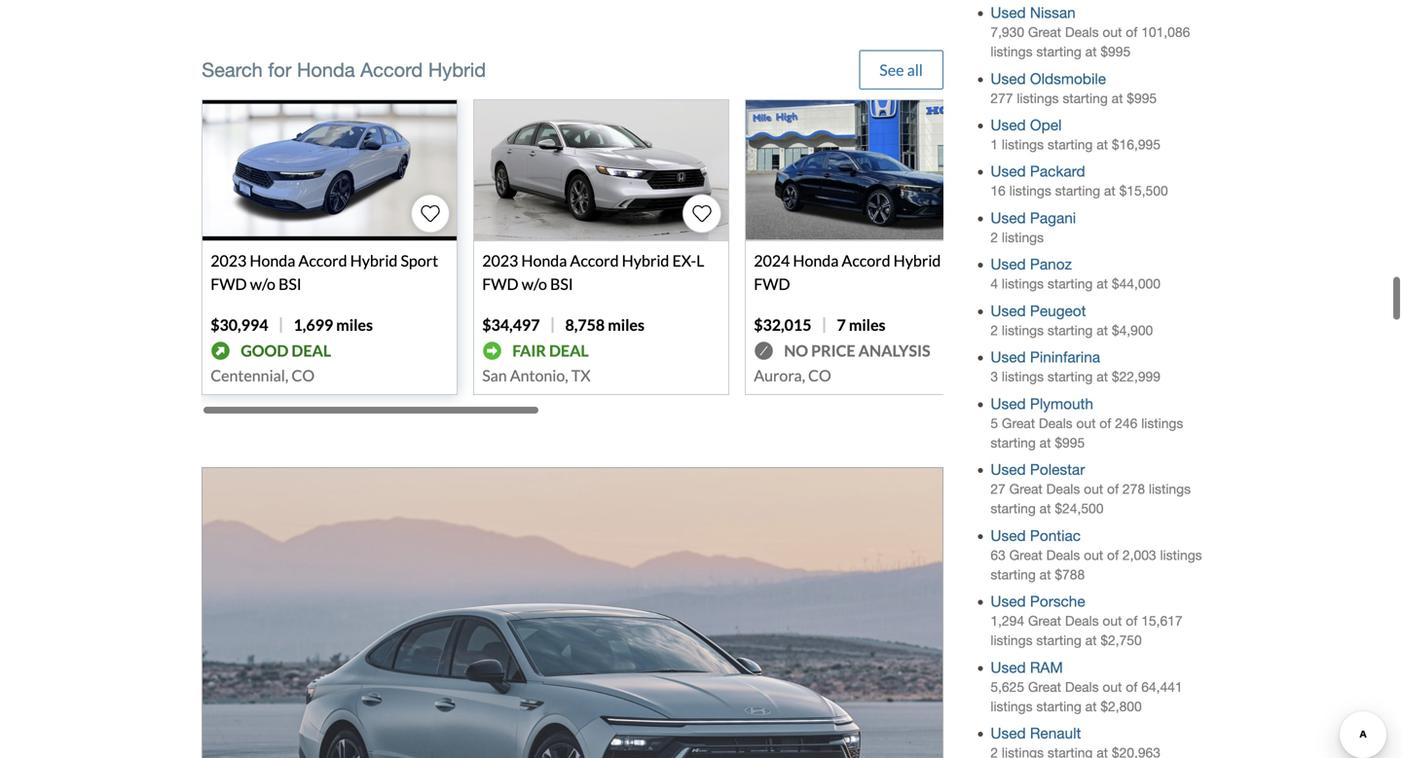 Task type: describe. For each thing, give the bounding box(es) containing it.
used for used plymouth
[[991, 395, 1026, 413]]

sport for 2024 honda accord hybrid sport fwd
[[944, 251, 982, 270]]

out for nissan
[[1103, 24, 1122, 40]]

accord for 2023 honda accord hybrid sport fwd w/o bsi
[[298, 251, 347, 270]]

of for used nissan
[[1126, 24, 1138, 40]]

good deal
[[241, 341, 331, 360]]

used pagani 2 listings
[[991, 209, 1076, 245]]

deals for polestar
[[1046, 482, 1080, 497]]

san antonio, tx
[[482, 366, 591, 385]]

7,930 great deals out of 101,086 listings starting at
[[991, 24, 1190, 59]]

deal for co
[[292, 341, 331, 360]]

of for used plymouth
[[1100, 416, 1111, 431]]

used for used panoz 4 listings starting at $44,000
[[991, 256, 1026, 273]]

2023 honda accord hybrid ex-l fwd w/o bsi
[[482, 251, 704, 293]]

used polestar
[[991, 461, 1085, 479]]

2 for used pagani
[[991, 230, 998, 245]]

5 great deals out of 246 listings starting at
[[991, 416, 1183, 451]]

2 for used peugeot
[[991, 323, 998, 338]]

analysis
[[859, 341, 931, 360]]

honda for 2024 honda accord hybrid sport fwd
[[793, 251, 839, 270]]

8,758 miles
[[565, 315, 645, 334]]

at inside 5 great deals out of 246 listings starting at
[[1040, 435, 1051, 451]]

used ram link
[[991, 659, 1063, 677]]

starting inside used pininfarina 3 listings starting at $22,999
[[1048, 369, 1093, 385]]

used packard link
[[991, 163, 1085, 180]]

used renault link
[[991, 725, 1081, 743]]

used nissan link
[[991, 4, 1076, 21]]

for
[[268, 58, 292, 81]]

used pininfarina link
[[991, 349, 1100, 366]]

used porsche link
[[991, 593, 1085, 611]]

starting inside used oldsmobile 277 listings starting at $995
[[1063, 90, 1108, 106]]

starting inside "7,930 great deals out of 101,086 listings starting at"
[[1036, 44, 1082, 59]]

out for ram
[[1103, 680, 1122, 695]]

1,699 miles
[[294, 315, 373, 334]]

deals for ram
[[1065, 680, 1099, 695]]

16
[[991, 183, 1006, 199]]

of for used ram
[[1126, 680, 1138, 695]]

used for used porsche
[[991, 593, 1026, 611]]

starting inside used panoz 4 listings starting at $44,000
[[1048, 276, 1093, 292]]

used for used ram
[[991, 659, 1026, 677]]

all
[[907, 60, 923, 79]]

used pininfarina 3 listings starting at $22,999
[[991, 349, 1161, 385]]

used for used oldsmobile 277 listings starting at $995
[[991, 70, 1026, 87]]

starting inside 63 great deals out of 2,003 listings starting at
[[991, 567, 1036, 583]]

fair deal
[[512, 341, 589, 360]]

w/o inside 2023 honda accord hybrid sport fwd w/o bsi
[[250, 274, 275, 293]]

great for nissan
[[1028, 24, 1061, 40]]

1,699
[[294, 315, 333, 334]]

accord for 2024 honda accord hybrid sport fwd
[[842, 251, 891, 270]]

5,625
[[991, 680, 1024, 695]]

at inside "5,625 great deals out of 64,441 listings starting at"
[[1085, 699, 1097, 715]]

hybrid for 2023 honda accord hybrid ex-l fwd w/o bsi
[[622, 251, 669, 270]]

used panoz link
[[991, 256, 1072, 273]]

7
[[837, 315, 846, 334]]

used polestar link
[[991, 461, 1085, 479]]

used ram
[[991, 659, 1063, 677]]

used pontiac
[[991, 527, 1081, 545]]

2023 honda accord hybrid sport fwd w/o bsi image
[[203, 100, 457, 240]]

listings inside "7,930 great deals out of 101,086 listings starting at"
[[991, 44, 1033, 59]]

63
[[991, 548, 1006, 563]]

ex-
[[672, 251, 696, 270]]

starting inside 5 great deals out of 246 listings starting at
[[991, 435, 1036, 451]]

2023 for 2023 honda accord hybrid ex-l fwd w/o bsi
[[482, 251, 518, 270]]

deal for antonio,
[[549, 341, 589, 360]]

nissan
[[1030, 4, 1076, 21]]

listings inside "used opel 1 listings starting at $16,995"
[[1002, 137, 1044, 152]]

great for porsche
[[1028, 614, 1061, 629]]

deals for pontiac
[[1046, 548, 1080, 563]]

sport for 2023 honda accord hybrid sport fwd w/o bsi
[[401, 251, 438, 270]]

15,617
[[1141, 614, 1183, 629]]

deals for plymouth
[[1039, 416, 1073, 431]]

2024 hyundai sonata image
[[202, 467, 943, 759]]

listings inside "5,625 great deals out of 64,441 listings starting at"
[[991, 699, 1033, 715]]

deals for porsche
[[1065, 614, 1099, 629]]

4
[[991, 276, 998, 292]]

at inside used peugeot 2 listings starting at $4,900
[[1097, 323, 1108, 338]]

co for aurora, co
[[808, 366, 831, 385]]

listings inside used pininfarina 3 listings starting at $22,999
[[1002, 369, 1044, 385]]

out for pontiac
[[1084, 548, 1103, 563]]

no price analysis
[[784, 341, 931, 360]]

miles for 7 miles
[[849, 315, 886, 334]]

at inside 63 great deals out of 2,003 listings starting at
[[1040, 567, 1051, 583]]

2024 honda accord hybrid sport fwd image
[[746, 100, 1000, 240]]

used for used opel 1 listings starting at $16,995
[[991, 116, 1026, 134]]

$995 for used plymouth
[[1055, 435, 1085, 451]]

1,294 great deals out of 15,617 listings starting at
[[991, 614, 1183, 649]]

miles for 8,758 miles
[[608, 315, 645, 334]]

used for used packard 16 listings starting at $15,500
[[991, 163, 1026, 180]]

27 great deals out of 278 listings starting at
[[991, 482, 1191, 517]]

starting inside 27 great deals out of 278 listings starting at
[[991, 501, 1036, 517]]

277
[[991, 90, 1013, 106]]

listings inside used peugeot 2 listings starting at $4,900
[[1002, 323, 1044, 338]]

$16,995
[[1112, 137, 1161, 152]]

of for used porsche
[[1126, 614, 1138, 629]]

ram
[[1030, 659, 1063, 677]]

listings inside used packard 16 listings starting at $15,500
[[1009, 183, 1051, 199]]

fwd for 2024 honda accord hybrid sport fwd
[[754, 274, 790, 293]]

2024 honda accord hybrid sport fwd
[[754, 251, 982, 293]]

oldsmobile
[[1030, 70, 1106, 87]]

$2,750
[[1101, 633, 1142, 649]]

miles for 1,699 miles
[[336, 315, 373, 334]]

$15,500
[[1119, 183, 1168, 199]]

$2,800
[[1101, 699, 1142, 715]]

$788
[[1055, 567, 1085, 583]]

listings inside used pagani 2 listings
[[1002, 230, 1044, 245]]

used nissan
[[991, 4, 1076, 21]]

1
[[991, 137, 998, 152]]

278
[[1123, 482, 1145, 497]]

listings inside 5 great deals out of 246 listings starting at
[[1141, 416, 1183, 431]]

honda for 2023 honda accord hybrid ex-l fwd w/o bsi
[[521, 251, 567, 270]]

see
[[880, 60, 904, 79]]

used for used pininfarina 3 listings starting at $22,999
[[991, 349, 1026, 366]]

great for pontiac
[[1009, 548, 1043, 563]]

honda for 2023 honda accord hybrid sport fwd w/o bsi
[[250, 251, 295, 270]]

pininfarina
[[1030, 349, 1100, 366]]

renault
[[1030, 725, 1081, 743]]

$24,500
[[1055, 501, 1104, 517]]

3
[[991, 369, 998, 385]]

see all
[[880, 60, 923, 79]]

at inside used panoz 4 listings starting at $44,000
[[1097, 276, 1108, 292]]

polestar
[[1030, 461, 1085, 479]]

used for used pontiac
[[991, 527, 1026, 545]]

64,441
[[1141, 680, 1183, 695]]

used pontiac link
[[991, 527, 1081, 545]]

63 great deals out of 2,003 listings starting at
[[991, 548, 1202, 583]]



Task type: vqa. For each thing, say whether or not it's contained in the screenshot.


Task type: locate. For each thing, give the bounding box(es) containing it.
$32,015
[[754, 315, 812, 334]]

packard
[[1030, 163, 1085, 180]]

deals
[[1065, 24, 1099, 40], [1039, 416, 1073, 431], [1046, 482, 1080, 497], [1046, 548, 1080, 563], [1065, 614, 1099, 629], [1065, 680, 1099, 695]]

at left $2,800
[[1085, 699, 1097, 715]]

1 horizontal spatial 2023
[[482, 251, 518, 270]]

0 horizontal spatial co
[[292, 366, 315, 385]]

honda right for
[[297, 58, 355, 81]]

out inside the 1,294 great deals out of 15,617 listings starting at
[[1103, 614, 1122, 629]]

starting down the 27
[[991, 501, 1036, 517]]

listings down used oldsmobile link
[[1017, 90, 1059, 106]]

0 horizontal spatial bsi
[[278, 274, 302, 293]]

1 bsi from the left
[[278, 274, 302, 293]]

out inside "5,625 great deals out of 64,441 listings starting at"
[[1103, 680, 1122, 695]]

0 horizontal spatial sport
[[401, 251, 438, 270]]

out down plymouth
[[1076, 416, 1096, 431]]

pagani
[[1030, 209, 1076, 227]]

1 vertical spatial 2
[[991, 323, 998, 338]]

honda up $34,497
[[521, 251, 567, 270]]

fwd up $30,994
[[211, 274, 247, 293]]

0 horizontal spatial miles
[[336, 315, 373, 334]]

bsi inside "2023 honda accord hybrid ex-l fwd w/o bsi"
[[550, 274, 573, 293]]

at up used pontiac
[[1040, 501, 1051, 517]]

of left 278
[[1107, 482, 1119, 497]]

1 vertical spatial $995
[[1127, 90, 1157, 106]]

deals down nissan
[[1065, 24, 1099, 40]]

porsche
[[1030, 593, 1085, 611]]

w/o up $34,497
[[522, 274, 547, 293]]

used up 7,930
[[991, 4, 1026, 21]]

$995 up '$16,995'
[[1127, 90, 1157, 106]]

27
[[991, 482, 1006, 497]]

search for honda accord hybrid
[[202, 58, 486, 81]]

2 bsi from the left
[[550, 274, 573, 293]]

used down the 5,625
[[991, 725, 1026, 743]]

fair
[[512, 341, 546, 360]]

great down ram
[[1028, 680, 1061, 695]]

deals for nissan
[[1065, 24, 1099, 40]]

$995 up oldsmobile
[[1101, 44, 1131, 59]]

deals inside 27 great deals out of 278 listings starting at
[[1046, 482, 1080, 497]]

12 used from the top
[[991, 593, 1026, 611]]

0 vertical spatial $995
[[1101, 44, 1131, 59]]

at left '$16,995'
[[1097, 137, 1108, 152]]

deals inside 5 great deals out of 246 listings starting at
[[1039, 416, 1073, 431]]

2,003
[[1123, 548, 1156, 563]]

w/o
[[250, 274, 275, 293], [522, 274, 547, 293]]

see all link
[[859, 50, 943, 90]]

used for used pagani 2 listings
[[991, 209, 1026, 227]]

miles right 8,758
[[608, 315, 645, 334]]

fwd inside 2023 honda accord hybrid sport fwd w/o bsi
[[211, 274, 247, 293]]

out for plymouth
[[1076, 416, 1096, 431]]

2 down the used pagani link on the top right
[[991, 230, 998, 245]]

out inside 27 great deals out of 278 listings starting at
[[1084, 482, 1103, 497]]

7,930
[[991, 24, 1024, 40]]

used oldsmobile link
[[991, 70, 1106, 87]]

2 horizontal spatial miles
[[849, 315, 886, 334]]

246
[[1115, 416, 1138, 431]]

0 horizontal spatial deal
[[292, 341, 331, 360]]

fwd down "2024"
[[754, 274, 790, 293]]

deals inside the 1,294 great deals out of 15,617 listings starting at
[[1065, 614, 1099, 629]]

l
[[696, 251, 704, 270]]

used inside used packard 16 listings starting at $15,500
[[991, 163, 1026, 180]]

out inside 5 great deals out of 246 listings starting at
[[1076, 416, 1096, 431]]

tx
[[571, 366, 591, 385]]

bsi up 1,699
[[278, 274, 302, 293]]

out up $2,750
[[1103, 614, 1122, 629]]

2 used from the top
[[991, 70, 1026, 87]]

co for centennial, co
[[292, 366, 315, 385]]

at inside used packard 16 listings starting at $15,500
[[1104, 183, 1116, 199]]

accord
[[360, 58, 423, 81], [298, 251, 347, 270], [570, 251, 619, 270], [842, 251, 891, 270]]

used for used nissan
[[991, 4, 1026, 21]]

used opel 1 listings starting at $16,995
[[991, 116, 1161, 152]]

deal down 1,699
[[292, 341, 331, 360]]

hybrid inside 2023 honda accord hybrid sport fwd w/o bsi
[[350, 251, 398, 270]]

2023 inside 2023 honda accord hybrid sport fwd w/o bsi
[[211, 251, 247, 270]]

deal
[[292, 341, 331, 360], [549, 341, 589, 360]]

1 horizontal spatial fwd
[[482, 274, 519, 293]]

used plymouth
[[991, 395, 1093, 413]]

great down nissan
[[1028, 24, 1061, 40]]

hybrid for 2023 honda accord hybrid sport fwd w/o bsi
[[350, 251, 398, 270]]

2 2 from the top
[[991, 323, 998, 338]]

fwd inside '2024 honda accord hybrid sport fwd'
[[754, 274, 790, 293]]

of inside 5 great deals out of 246 listings starting at
[[1100, 416, 1111, 431]]

great down used porsche
[[1028, 614, 1061, 629]]

listings inside 27 great deals out of 278 listings starting at
[[1149, 482, 1191, 497]]

at inside used oldsmobile 277 listings starting at $995
[[1112, 90, 1123, 106]]

1,294
[[991, 614, 1024, 629]]

of for used pontiac
[[1107, 548, 1119, 563]]

starting down panoz
[[1048, 276, 1093, 292]]

no
[[784, 341, 808, 360]]

used up the 5,625
[[991, 659, 1026, 677]]

1 horizontal spatial sport
[[944, 251, 982, 270]]

2 horizontal spatial fwd
[[754, 274, 790, 293]]

used
[[991, 4, 1026, 21], [991, 70, 1026, 87], [991, 116, 1026, 134], [991, 163, 1026, 180], [991, 209, 1026, 227], [991, 256, 1026, 273], [991, 302, 1026, 320], [991, 349, 1026, 366], [991, 395, 1026, 413], [991, 461, 1026, 479], [991, 527, 1026, 545], [991, 593, 1026, 611], [991, 659, 1026, 677], [991, 725, 1026, 743]]

fwd inside "2023 honda accord hybrid ex-l fwd w/o bsi"
[[482, 274, 519, 293]]

1 horizontal spatial co
[[808, 366, 831, 385]]

listings down 1,294
[[991, 633, 1033, 649]]

miles right 1,699
[[336, 315, 373, 334]]

$34,497
[[482, 315, 540, 334]]

great inside the 1,294 great deals out of 15,617 listings starting at
[[1028, 614, 1061, 629]]

1 w/o from the left
[[250, 274, 275, 293]]

used inside used pininfarina 3 listings starting at $22,999
[[991, 349, 1026, 366]]

of left 246
[[1100, 416, 1111, 431]]

$995 for used nissan
[[1101, 44, 1131, 59]]

2 sport from the left
[[944, 251, 982, 270]]

used inside used pagani 2 listings
[[991, 209, 1026, 227]]

deals down plymouth
[[1039, 416, 1073, 431]]

fwd
[[211, 274, 247, 293], [482, 274, 519, 293], [754, 274, 790, 293]]

0 horizontal spatial w/o
[[250, 274, 275, 293]]

listings right 278
[[1149, 482, 1191, 497]]

2 2023 from the left
[[482, 251, 518, 270]]

101,086
[[1141, 24, 1190, 40]]

deal up tx on the left
[[549, 341, 589, 360]]

hybrid for 2024 honda accord hybrid sport fwd
[[894, 251, 941, 270]]

1 fwd from the left
[[211, 274, 247, 293]]

plymouth
[[1030, 395, 1093, 413]]

centennial,
[[211, 366, 289, 385]]

accord inside '2024 honda accord hybrid sport fwd'
[[842, 251, 891, 270]]

used up 277
[[991, 70, 1026, 87]]

w/o inside "2023 honda accord hybrid ex-l fwd w/o bsi"
[[522, 274, 547, 293]]

bsi up 8,758
[[550, 274, 573, 293]]

great down used pontiac
[[1009, 548, 1043, 563]]

starting up oldsmobile
[[1036, 44, 1082, 59]]

at up '$16,995'
[[1112, 90, 1123, 106]]

miles right 7
[[849, 315, 886, 334]]

fwd for 2023 honda accord hybrid sport fwd w/o bsi
[[211, 274, 247, 293]]

0 horizontal spatial fwd
[[211, 274, 247, 293]]

$22,999
[[1112, 369, 1161, 385]]

starting up ram
[[1036, 633, 1082, 649]]

at inside the 1,294 great deals out of 15,617 listings starting at
[[1085, 633, 1097, 649]]

honda inside 2023 honda accord hybrid sport fwd w/o bsi
[[250, 251, 295, 270]]

great inside "7,930 great deals out of 101,086 listings starting at"
[[1028, 24, 1061, 40]]

hybrid inside '2024 honda accord hybrid sport fwd'
[[894, 251, 941, 270]]

11 used from the top
[[991, 527, 1026, 545]]

6 used from the top
[[991, 256, 1026, 273]]

13 used from the top
[[991, 659, 1026, 677]]

great for polestar
[[1009, 482, 1043, 497]]

5,625 great deals out of 64,441 listings starting at
[[991, 680, 1183, 715]]

5
[[991, 416, 998, 431]]

used for used polestar
[[991, 461, 1026, 479]]

at inside used pininfarina 3 listings starting at $22,999
[[1097, 369, 1108, 385]]

listings
[[991, 44, 1033, 59], [1017, 90, 1059, 106], [1002, 137, 1044, 152], [1009, 183, 1051, 199], [1002, 230, 1044, 245], [1002, 276, 1044, 292], [1002, 323, 1044, 338], [1002, 369, 1044, 385], [1141, 416, 1183, 431], [1149, 482, 1191, 497], [1160, 548, 1202, 563], [991, 633, 1033, 649], [991, 699, 1033, 715]]

starting down 63
[[991, 567, 1036, 583]]

3 miles from the left
[[849, 315, 886, 334]]

out inside 63 great deals out of 2,003 listings starting at
[[1084, 548, 1103, 563]]

of
[[1126, 24, 1138, 40], [1100, 416, 1111, 431], [1107, 482, 1119, 497], [1107, 548, 1119, 563], [1126, 614, 1138, 629], [1126, 680, 1138, 695]]

of left 101,086
[[1126, 24, 1138, 40]]

at left '$15,500'
[[1104, 183, 1116, 199]]

used peugeot link
[[991, 302, 1086, 320]]

starting down oldsmobile
[[1063, 90, 1108, 106]]

co
[[292, 366, 315, 385], [808, 366, 831, 385]]

4 used from the top
[[991, 163, 1026, 180]]

2023 honda accord hybrid ex-l fwd w/o bsi image
[[474, 100, 729, 240]]

starting up renault
[[1036, 699, 1082, 715]]

at
[[1085, 44, 1097, 59], [1112, 90, 1123, 106], [1097, 137, 1108, 152], [1104, 183, 1116, 199], [1097, 276, 1108, 292], [1097, 323, 1108, 338], [1097, 369, 1108, 385], [1040, 435, 1051, 451], [1040, 501, 1051, 517], [1040, 567, 1051, 583], [1085, 633, 1097, 649], [1085, 699, 1097, 715]]

used packard 16 listings starting at $15,500
[[991, 163, 1168, 199]]

used up 5 on the bottom of page
[[991, 395, 1026, 413]]

2023 for 2023 honda accord hybrid sport fwd w/o bsi
[[211, 251, 247, 270]]

starting inside used peugeot 2 listings starting at $4,900
[[1048, 323, 1093, 338]]

w/o up $30,994
[[250, 274, 275, 293]]

listings down 7,930
[[991, 44, 1033, 59]]

14 used from the top
[[991, 725, 1026, 743]]

7 miles
[[837, 315, 886, 334]]

2 miles from the left
[[608, 315, 645, 334]]

listings inside used oldsmobile 277 listings starting at $995
[[1017, 90, 1059, 106]]

of inside 27 great deals out of 278 listings starting at
[[1107, 482, 1119, 497]]

great inside 27 great deals out of 278 listings starting at
[[1009, 482, 1043, 497]]

2023 honda accord hybrid sport fwd w/o bsi
[[211, 251, 438, 293]]

1 horizontal spatial deal
[[549, 341, 589, 360]]

3 fwd from the left
[[754, 274, 790, 293]]

listings down used opel link
[[1002, 137, 1044, 152]]

used up 3 at the right of page
[[991, 349, 1026, 366]]

aurora, co
[[754, 366, 831, 385]]

out for porsche
[[1103, 614, 1122, 629]]

used plymouth link
[[991, 395, 1093, 413]]

starting down pininfarina at the right top
[[1048, 369, 1093, 385]]

used up 1,294
[[991, 593, 1026, 611]]

honda inside "2023 honda accord hybrid ex-l fwd w/o bsi"
[[521, 251, 567, 270]]

starting down packard
[[1055, 183, 1100, 199]]

great right 5 on the bottom of page
[[1002, 416, 1035, 431]]

8 used from the top
[[991, 349, 1026, 366]]

used panoz 4 listings starting at $44,000
[[991, 256, 1161, 292]]

good
[[241, 341, 289, 360]]

1 co from the left
[[292, 366, 315, 385]]

$995 up polestar
[[1055, 435, 1085, 451]]

honda right "2024"
[[793, 251, 839, 270]]

accord inside "2023 honda accord hybrid ex-l fwd w/o bsi"
[[570, 251, 619, 270]]

opel
[[1030, 116, 1062, 134]]

used inside "used opel 1 listings starting at $16,995"
[[991, 116, 1026, 134]]

used renault
[[991, 725, 1081, 743]]

deals up $788
[[1046, 548, 1080, 563]]

at left $22,999
[[1097, 369, 1108, 385]]

7 used from the top
[[991, 302, 1026, 320]]

used up 16
[[991, 163, 1026, 180]]

co down good deal
[[292, 366, 315, 385]]

10 used from the top
[[991, 461, 1026, 479]]

listings down used peugeot link
[[1002, 323, 1044, 338]]

1 used from the top
[[991, 4, 1026, 21]]

9 used from the top
[[991, 395, 1026, 413]]

at left $44,000
[[1097, 276, 1108, 292]]

used oldsmobile 277 listings starting at $995
[[991, 70, 1157, 106]]

deals inside "7,930 great deals out of 101,086 listings starting at"
[[1065, 24, 1099, 40]]

at up oldsmobile
[[1085, 44, 1097, 59]]

starting inside used packard 16 listings starting at $15,500
[[1055, 183, 1100, 199]]

of inside "5,625 great deals out of 64,441 listings starting at"
[[1126, 680, 1138, 695]]

starting inside "5,625 great deals out of 64,441 listings starting at"
[[1036, 699, 1082, 715]]

great down used polestar link
[[1009, 482, 1043, 497]]

aurora,
[[754, 366, 805, 385]]

accord for 2023 honda accord hybrid ex-l fwd w/o bsi
[[570, 251, 619, 270]]

at inside "7,930 great deals out of 101,086 listings starting at"
[[1085, 44, 1097, 59]]

co down price
[[808, 366, 831, 385]]

listings right 246
[[1141, 416, 1183, 431]]

honda inside '2024 honda accord hybrid sport fwd'
[[793, 251, 839, 270]]

used inside used peugeot 2 listings starting at $4,900
[[991, 302, 1026, 320]]

of inside 63 great deals out of 2,003 listings starting at
[[1107, 548, 1119, 563]]

accord inside 2023 honda accord hybrid sport fwd w/o bsi
[[298, 251, 347, 270]]

used down 4 at the top right
[[991, 302, 1026, 320]]

used up 1
[[991, 116, 1026, 134]]

price
[[811, 341, 856, 360]]

2024
[[754, 251, 790, 270]]

2023
[[211, 251, 247, 270], [482, 251, 518, 270]]

sport inside '2024 honda accord hybrid sport fwd'
[[944, 251, 982, 270]]

1 sport from the left
[[401, 251, 438, 270]]

out for polestar
[[1084, 482, 1103, 497]]

8,758
[[565, 315, 605, 334]]

great for ram
[[1028, 680, 1061, 695]]

listings down used packard link
[[1009, 183, 1051, 199]]

2023 inside "2023 honda accord hybrid ex-l fwd w/o bsi"
[[482, 251, 518, 270]]

starting down 'peugeot'
[[1048, 323, 1093, 338]]

used up 4 at the top right
[[991, 256, 1026, 273]]

out up $2,800
[[1103, 680, 1122, 695]]

of inside "7,930 great deals out of 101,086 listings starting at"
[[1126, 24, 1138, 40]]

deals down porsche
[[1065, 614, 1099, 629]]

1 2 from the top
[[991, 230, 998, 245]]

of for used polestar
[[1107, 482, 1119, 497]]

at left $2,750
[[1085, 633, 1097, 649]]

used pagani link
[[991, 209, 1076, 227]]

2023 up $34,497
[[482, 251, 518, 270]]

at up used polestar link
[[1040, 435, 1051, 451]]

2 fwd from the left
[[482, 274, 519, 293]]

antonio,
[[510, 366, 568, 385]]

used opel link
[[991, 116, 1062, 134]]

2 vertical spatial $995
[[1055, 435, 1085, 451]]

at inside 27 great deals out of 278 listings starting at
[[1040, 501, 1051, 517]]

out up $24,500 on the right of the page
[[1084, 482, 1103, 497]]

used for used peugeot 2 listings starting at $4,900
[[991, 302, 1026, 320]]

used inside used oldsmobile 277 listings starting at $995
[[991, 70, 1026, 87]]

5 used from the top
[[991, 209, 1026, 227]]

great inside 63 great deals out of 2,003 listings starting at
[[1009, 548, 1043, 563]]

centennial, co
[[211, 366, 315, 385]]

used up the 27
[[991, 461, 1026, 479]]

listings right 2,003
[[1160, 548, 1202, 563]]

sport inside 2023 honda accord hybrid sport fwd w/o bsi
[[401, 251, 438, 270]]

2 inside used pagani 2 listings
[[991, 230, 998, 245]]

at left $4,900
[[1097, 323, 1108, 338]]

3 used from the top
[[991, 116, 1026, 134]]

deals inside "5,625 great deals out of 64,441 listings starting at"
[[1065, 680, 1099, 695]]

out inside "7,930 great deals out of 101,086 listings starting at"
[[1103, 24, 1122, 40]]

2 up 3 at the right of page
[[991, 323, 998, 338]]

of left 2,003
[[1107, 548, 1119, 563]]

$4,900
[[1112, 323, 1153, 338]]

panoz
[[1030, 256, 1072, 273]]

2 w/o from the left
[[522, 274, 547, 293]]

1 miles from the left
[[336, 315, 373, 334]]

san
[[482, 366, 507, 385]]

deals down polestar
[[1046, 482, 1080, 497]]

of up $2,750
[[1126, 614, 1138, 629]]

listings down the 5,625
[[991, 699, 1033, 715]]

honda up $30,994
[[250, 251, 295, 270]]

starting inside the 1,294 great deals out of 15,617 listings starting at
[[1036, 633, 1082, 649]]

out left 101,086
[[1103, 24, 1122, 40]]

used porsche
[[991, 593, 1085, 611]]

listings down the used pagani link on the top right
[[1002, 230, 1044, 245]]

deals inside 63 great deals out of 2,003 listings starting at
[[1046, 548, 1080, 563]]

used down 16
[[991, 209, 1026, 227]]

pontiac
[[1030, 527, 1081, 545]]

deals up renault
[[1065, 680, 1099, 695]]

starting
[[1036, 44, 1082, 59], [1063, 90, 1108, 106], [1048, 137, 1093, 152], [1055, 183, 1100, 199], [1048, 276, 1093, 292], [1048, 323, 1093, 338], [1048, 369, 1093, 385], [991, 435, 1036, 451], [991, 501, 1036, 517], [991, 567, 1036, 583], [1036, 633, 1082, 649], [1036, 699, 1082, 715]]

0 horizontal spatial 2023
[[211, 251, 247, 270]]

1 2023 from the left
[[211, 251, 247, 270]]

hybrid inside "2023 honda accord hybrid ex-l fwd w/o bsi"
[[622, 251, 669, 270]]

1 horizontal spatial w/o
[[522, 274, 547, 293]]

fwd up $34,497
[[482, 274, 519, 293]]

great inside 5 great deals out of 246 listings starting at
[[1002, 416, 1035, 431]]

2 co from the left
[[808, 366, 831, 385]]

listings inside used panoz 4 listings starting at $44,000
[[1002, 276, 1044, 292]]

great inside "5,625 great deals out of 64,441 listings starting at"
[[1028, 680, 1061, 695]]

sport
[[401, 251, 438, 270], [944, 251, 982, 270]]

miles
[[336, 315, 373, 334], [608, 315, 645, 334], [849, 315, 886, 334]]

used peugeot 2 listings starting at $4,900
[[991, 302, 1153, 338]]

peugeot
[[1030, 302, 1086, 320]]

2023 up $30,994
[[211, 251, 247, 270]]

used inside used panoz 4 listings starting at $44,000
[[991, 256, 1026, 273]]

used for used renault
[[991, 725, 1026, 743]]

1 deal from the left
[[292, 341, 331, 360]]

out up $788
[[1084, 548, 1103, 563]]

at left $788
[[1040, 567, 1051, 583]]

2 inside used peugeot 2 listings starting at $4,900
[[991, 323, 998, 338]]

used up 63
[[991, 527, 1026, 545]]

of up $2,800
[[1126, 680, 1138, 695]]

listings inside the 1,294 great deals out of 15,617 listings starting at
[[991, 633, 1033, 649]]

great for plymouth
[[1002, 416, 1035, 431]]

$44,000
[[1112, 276, 1161, 292]]

$995 inside used oldsmobile 277 listings starting at $995
[[1127, 90, 1157, 106]]

$30,994
[[211, 315, 268, 334]]

starting up packard
[[1048, 137, 1093, 152]]

2 deal from the left
[[549, 341, 589, 360]]

of inside the 1,294 great deals out of 15,617 listings starting at
[[1126, 614, 1138, 629]]

bsi inside 2023 honda accord hybrid sport fwd w/o bsi
[[278, 274, 302, 293]]

at inside "used opel 1 listings starting at $16,995"
[[1097, 137, 1108, 152]]

0 vertical spatial 2
[[991, 230, 998, 245]]

starting down 5 on the bottom of page
[[991, 435, 1036, 451]]

1 horizontal spatial miles
[[608, 315, 645, 334]]

1 horizontal spatial bsi
[[550, 274, 573, 293]]

starting inside "used opel 1 listings starting at $16,995"
[[1048, 137, 1093, 152]]

listings down the used panoz link
[[1002, 276, 1044, 292]]

listings right 3 at the right of page
[[1002, 369, 1044, 385]]

listings inside 63 great deals out of 2,003 listings starting at
[[1160, 548, 1202, 563]]



